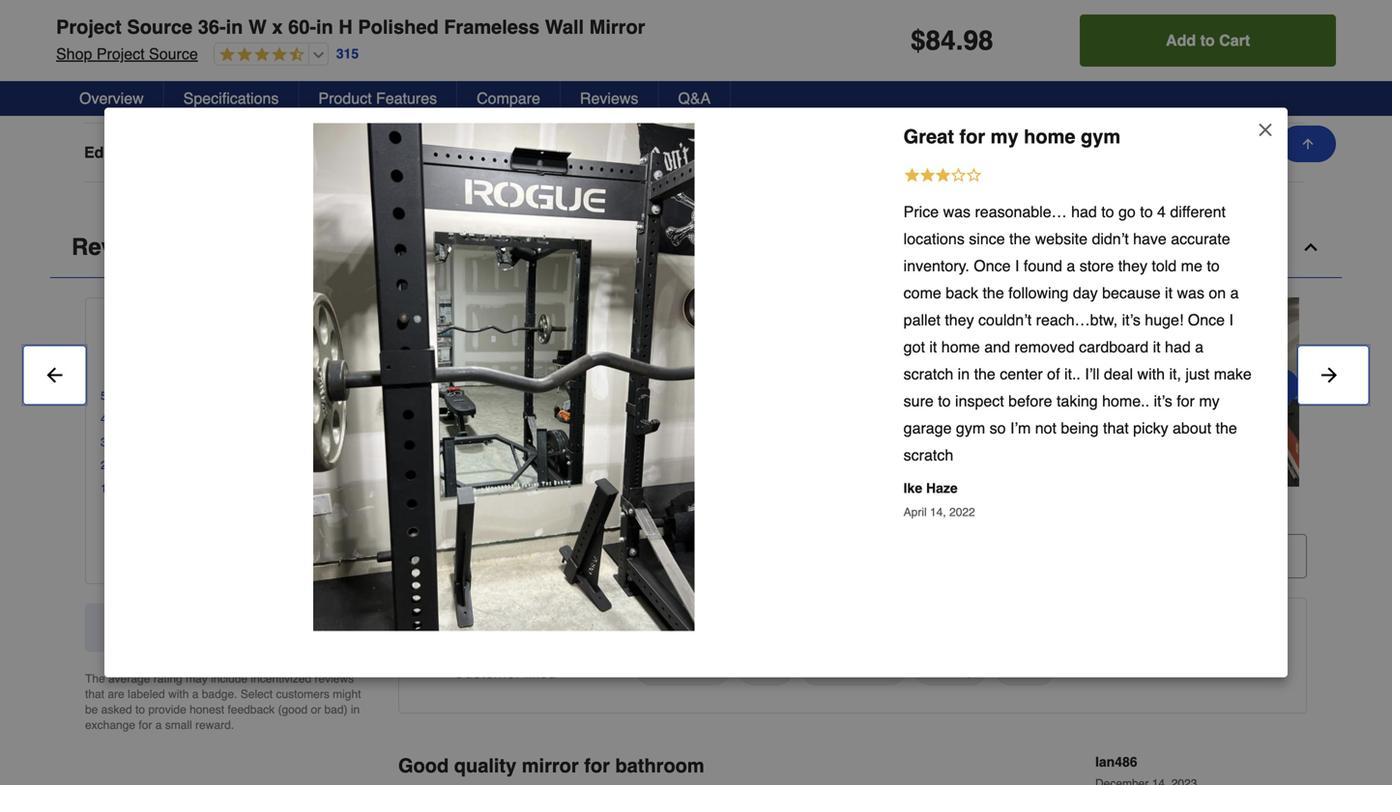 Task type: describe. For each thing, give the bounding box(es) containing it.
to right go
[[1140, 203, 1153, 221]]

got
[[904, 338, 925, 356]]

0 vertical spatial of
[[300, 316, 316, 339]]

ike haze april 14, 2022
[[904, 481, 975, 520]]

2 wall cell from the left
[[536, 25, 696, 44]]

2022
[[949, 506, 975, 520]]

sure
[[904, 392, 934, 410]]

inspect
[[955, 392, 1004, 410]]

liked
[[525, 664, 557, 682]]

thickness button
[[636, 653, 730, 686]]

add to cart
[[1166, 31, 1250, 49]]

badge.
[[202, 688, 237, 702]]

reviews
[[315, 673, 354, 686]]

a down may
[[192, 688, 199, 702]]

0 horizontal spatial had
[[1071, 203, 1097, 221]]

1 frame from the left
[[285, 84, 325, 102]]

w
[[248, 16, 267, 38]]

filter image
[[430, 549, 446, 564]]

it,
[[1169, 365, 1181, 383]]

make
[[1214, 365, 1252, 383]]

center
[[1000, 365, 1043, 383]]

polished inside cell
[[261, 143, 320, 161]]

1 horizontal spatial arrow right image
[[1317, 364, 1341, 387]]

customer for customer sentiment
[[419, 619, 491, 637]]

0 horizontal spatial i
[[1015, 257, 1019, 275]]

go
[[1118, 203, 1136, 221]]

1 vertical spatial source
[[149, 45, 198, 63]]

haze
[[926, 481, 958, 496]]

0 vertical spatial customer
[[428, 504, 501, 522]]

for right mirror
[[584, 755, 610, 778]]

mirror
[[589, 16, 645, 38]]

not
[[1035, 420, 1057, 437]]

asked
[[101, 704, 132, 717]]

be
[[85, 704, 98, 717]]

for inside the average rating may include incentivized reviews that are labeled with a badge. select customers might be asked to provide honest feedback (good or bad) in exchange for a small reward.
[[139, 719, 152, 733]]

about
[[1173, 420, 1211, 437]]

3
[[101, 436, 107, 449]]

reach…btw,
[[1036, 311, 1118, 329]]

1 vertical spatial 4
[[101, 413, 107, 426]]

may
[[186, 673, 208, 686]]

frame material
[[84, 84, 193, 102]]

day
[[1073, 284, 1098, 302]]

4.5 stars image
[[214, 46, 304, 64]]

3 no frame cell from the left
[[812, 84, 971, 103]]

1 wall cell from the left
[[261, 25, 420, 44]]

compare button
[[457, 81, 561, 116]]

0 vertical spatial once
[[974, 257, 1011, 275]]

a down provide
[[155, 719, 162, 733]]

i'm
[[1010, 420, 1031, 437]]

.
[[956, 25, 963, 56]]

this
[[250, 619, 274, 637]]

0 horizontal spatial they
[[945, 311, 974, 329]]

website
[[1035, 230, 1088, 248]]

h
[[339, 16, 353, 38]]

frameless
[[444, 16, 540, 38]]

1 horizontal spatial once
[[1188, 311, 1225, 329]]

shop project source
[[56, 45, 198, 63]]

close image
[[1256, 120, 1275, 140]]

reviews for reviews button to the top
[[580, 89, 638, 107]]

shop
[[56, 45, 92, 63]]

1 vertical spatial i
[[1229, 311, 1233, 329]]

great for my home gym
[[904, 126, 1121, 148]]

quality button
[[914, 653, 987, 686]]

picky
[[1133, 420, 1168, 437]]

or
[[311, 704, 321, 717]]

60-
[[288, 16, 316, 38]]

0 vertical spatial source
[[127, 16, 193, 38]]

14,
[[930, 506, 946, 520]]

select
[[240, 688, 273, 702]]

mirror
[[522, 755, 579, 778]]

for inside price was reasonable… had to go to 4 different locations since the website didn't have accurate inventory. once i found a store they told me to come back the following day because it was on a pallet they couldn't reach…btw, it's huge! once i got it home and removed cardboard it had a scratch in the center of it.. i'll deal with it, just make sure to inspect before taking home.. it's for my garage gym so i'm not being that picky about the scratch
[[1177, 392, 1195, 410]]

specifications
[[183, 89, 279, 107]]

$ 84 . 98
[[911, 25, 993, 56]]

taking
[[1057, 392, 1098, 410]]

2
[[101, 459, 107, 473]]

just
[[1185, 365, 1210, 383]]

0 horizontal spatial my
[[991, 126, 1018, 148]]

huge!
[[1145, 311, 1184, 329]]

reasonable…
[[975, 203, 1067, 221]]

customer liked
[[453, 664, 557, 682]]

s
[[558, 504, 567, 522]]

315 for 315 customer review s
[[398, 504, 424, 522]]

1 no frame cell from the left
[[261, 84, 420, 103]]

1 horizontal spatial it's
[[1154, 392, 1172, 410]]

1 horizontal spatial it
[[1153, 338, 1161, 356]]

good
[[398, 755, 449, 778]]

product
[[318, 89, 372, 107]]

price button
[[995, 653, 1055, 686]]

q&a button
[[659, 81, 731, 116]]

the down the reasonable…
[[1009, 230, 1031, 248]]

bathroom
[[615, 755, 704, 778]]

2 horizontal spatial it
[[1165, 284, 1173, 302]]

out of 5
[[263, 316, 332, 339]]

since
[[969, 230, 1005, 248]]

me
[[1181, 257, 1202, 275]]

honest
[[190, 704, 224, 717]]

edge
[[84, 143, 122, 161]]

framed cell
[[1087, 143, 1247, 162]]

1 vertical spatial project
[[96, 45, 145, 63]]

0 horizontal spatial it
[[929, 338, 937, 356]]

0 horizontal spatial it's
[[1122, 311, 1141, 329]]

average
[[108, 673, 150, 686]]

1 scratch from the top
[[904, 365, 953, 383]]

couldn't
[[978, 311, 1032, 329]]

1 horizontal spatial was
[[1177, 284, 1204, 302]]

cart
[[1219, 31, 1250, 49]]

1 vertical spatial had
[[1165, 338, 1191, 356]]

1 no from the left
[[261, 84, 281, 102]]

project source 36-in w x 60-in h polished frameless wall mirror
[[56, 16, 645, 38]]

cell for wall
[[812, 25, 971, 44]]

feedback
[[228, 704, 275, 717]]

bad)
[[324, 704, 348, 717]]

found
[[1024, 257, 1062, 275]]

in inside price was reasonable… had to go to 4 different locations since the website didn't have accurate inventory. once i found a store they told me to come back the following day because it was on a pallet they couldn't reach…btw, it's huge! once i got it home and removed cardboard it had a scratch in the center of it.. i'll deal with it, just make sure to inspect before taking home.. it's for my garage gym so i'm not being that picky about the scratch
[[958, 365, 970, 383]]

might
[[333, 688, 361, 702]]

reviews for reviews button to the bottom
[[72, 234, 164, 260]]

arrow up image
[[1300, 136, 1316, 152]]

1 vertical spatial reviews button
[[50, 217, 1342, 278]]

10%
[[329, 413, 352, 426]]

84
[[926, 25, 956, 56]]

before
[[1008, 392, 1052, 410]]

product
[[278, 619, 330, 637]]

with inside price was reasonable… had to go to 4 different locations since the website didn't have accurate inventory. once i found a store they told me to come back the following day because it was on a pallet they couldn't reach…btw, it's huge! once i got it home and removed cardboard it had a scratch in the center of it.. i'll deal with it, just make sure to inspect before taking home.. it's for my garage gym so i'm not being that picky about the scratch
[[1137, 365, 1165, 383]]

being
[[1061, 420, 1099, 437]]

0 vertical spatial polished
[[358, 16, 439, 38]]

locations
[[904, 230, 965, 248]]

polished cell
[[261, 143, 420, 162]]



Task type: vqa. For each thing, say whether or not it's contained in the screenshot.


Task type: locate. For each thing, give the bounding box(es) containing it.
in left h on the top of the page
[[316, 16, 333, 38]]

1 vertical spatial customer
[[419, 619, 491, 637]]

1 vertical spatial 3%
[[335, 459, 352, 473]]

1 no frame from the left
[[261, 84, 325, 102]]

polished down product
[[261, 143, 320, 161]]

(good
[[278, 704, 308, 717]]

the average rating may include incentivized reviews that are labeled with a badge. select customers might be asked to provide honest feedback (good or bad) in exchange for a small reward.
[[85, 673, 361, 733]]

1 vertical spatial gym
[[956, 420, 985, 437]]

different
[[1170, 203, 1226, 221]]

to
[[1200, 31, 1215, 49], [1101, 203, 1114, 221], [1140, 203, 1153, 221], [1207, 257, 1220, 275], [938, 392, 951, 410], [135, 704, 145, 717]]

1 horizontal spatial 4
[[1157, 203, 1166, 221]]

to down labeled
[[135, 704, 145, 717]]

recommend this product
[[158, 619, 330, 637]]

frame
[[84, 84, 131, 102]]

that inside price was reasonable… had to go to 4 different locations since the website didn't have accurate inventory. once i found a store they told me to come back the following day because it was on a pallet they couldn't reach…btw, it's huge! once i got it home and removed cardboard it had a scratch in the center of it.. i'll deal with it, just make sure to inspect before taking home.. it's for my garage gym so i'm not being that picky about the scratch
[[1103, 420, 1129, 437]]

price
[[904, 203, 939, 221]]

5
[[322, 316, 332, 339], [101, 389, 107, 403]]

0 vertical spatial gym
[[1081, 126, 1121, 148]]

chevron up image
[[1301, 238, 1320, 257]]

home left the and
[[941, 338, 980, 356]]

add
[[1166, 31, 1196, 49]]

0 horizontal spatial reviews
[[72, 234, 164, 260]]

1 horizontal spatial no frame
[[536, 84, 600, 102]]

ian486
[[1095, 755, 1137, 770]]

315 for 315
[[336, 46, 359, 62]]

customer for customer liked
[[453, 664, 520, 682]]

1 vertical spatial scratch
[[904, 447, 953, 464]]

with down rating
[[168, 688, 189, 702]]

0 vertical spatial had
[[1071, 203, 1097, 221]]

no frame cell
[[261, 84, 420, 103], [536, 84, 696, 103], [812, 84, 971, 103]]

deal
[[1104, 365, 1133, 383]]

no frame
[[261, 84, 325, 102], [536, 84, 600, 102], [812, 84, 876, 102]]

1 horizontal spatial had
[[1165, 338, 1191, 356]]

april
[[904, 506, 927, 520]]

to left go
[[1101, 203, 1114, 221]]

reviews down 'edge type'
[[72, 234, 164, 260]]

frame
[[285, 84, 325, 102], [561, 84, 600, 102], [836, 84, 876, 102]]

my inside price was reasonable… had to go to 4 different locations since the website didn't have accurate inventory. once i found a store they told me to come back the following day because it was on a pallet they couldn't reach…btw, it's huge! once i got it home and removed cardboard it had a scratch in the center of it.. i'll deal with it, just make sure to inspect before taking home.. it's for my garage gym so i'm not being that picky about the scratch
[[1199, 392, 1220, 410]]

in up inspect
[[958, 365, 970, 383]]

0 vertical spatial was
[[943, 203, 971, 221]]

1 horizontal spatial polished
[[358, 16, 439, 38]]

type
[[84, 25, 119, 43], [126, 143, 161, 161]]

sentiment
[[495, 619, 570, 637]]

1 vertical spatial it's
[[1154, 392, 1172, 410]]

cardboard
[[1079, 338, 1149, 356]]

wall cell
[[261, 25, 420, 44], [536, 25, 696, 44]]

framed
[[1087, 143, 1141, 161]]

hide filters
[[450, 548, 534, 565]]

the right about
[[1216, 420, 1237, 437]]

i up make
[[1229, 311, 1233, 329]]

hide filters button
[[398, 534, 566, 579]]

it down huge!
[[1153, 338, 1161, 356]]

they up because
[[1118, 257, 1147, 275]]

wall
[[545, 16, 584, 38], [261, 25, 290, 43], [536, 25, 566, 43]]

0 vertical spatial 315
[[336, 46, 359, 62]]

0 horizontal spatial 5
[[101, 389, 107, 403]]

36-
[[198, 16, 226, 38]]

compare
[[477, 89, 540, 107]]

no frame cell up polished cell
[[261, 84, 420, 103]]

5 up 3
[[101, 389, 107, 403]]

of inside price was reasonable… had to go to 4 different locations since the website didn't have accurate inventory. once i found a store they told me to come back the following day because it was on a pallet they couldn't reach…btw, it's huge! once i got it home and removed cardboard it had a scratch in the center of it.. i'll deal with it, just make sure to inspect before taking home.. it's for my garage gym so i'm not being that picky about the scratch
[[1047, 365, 1060, 383]]

0 vertical spatial reviews
[[580, 89, 638, 107]]

0 vertical spatial type
[[84, 25, 119, 43]]

arrow left image
[[43, 364, 66, 387]]

to inside the average rating may include incentivized reviews that are labeled with a badge. select customers might be asked to provide honest feedback (good or bad) in exchange for a small reward.
[[135, 704, 145, 717]]

my down just
[[1199, 392, 1220, 410]]

1 horizontal spatial with
[[1137, 365, 1165, 383]]

3%
[[335, 436, 352, 449], [335, 459, 352, 473]]

for down provide
[[139, 719, 152, 733]]

type right edge
[[126, 143, 161, 161]]

satisfaction
[[814, 661, 894, 678]]

2 frame from the left
[[561, 84, 600, 102]]

0 vertical spatial reviews button
[[561, 81, 659, 116]]

0 horizontal spatial of
[[300, 316, 316, 339]]

1 horizontal spatial reviews
[[580, 89, 638, 107]]

0 horizontal spatial arrow right image
[[1273, 376, 1289, 399]]

to inside button
[[1200, 31, 1215, 49]]

3 frame from the left
[[836, 84, 876, 102]]

price
[[1007, 661, 1043, 678]]

0 horizontal spatial was
[[943, 203, 971, 221]]

quality left price
[[926, 661, 975, 678]]

4
[[1157, 203, 1166, 221], [101, 413, 107, 426]]

my
[[991, 126, 1018, 148], [1199, 392, 1220, 410]]

1 horizontal spatial type
[[126, 143, 161, 161]]

1 3% from the top
[[335, 436, 352, 449]]

was left on
[[1177, 284, 1204, 302]]

to right me
[[1207, 257, 1220, 275]]

quality
[[926, 661, 975, 678], [454, 755, 516, 778]]

1 horizontal spatial home
[[1024, 126, 1075, 148]]

4 up have
[[1157, 203, 1166, 221]]

customer up hide
[[428, 504, 501, 522]]

customer up customer liked
[[419, 619, 491, 637]]

on
[[1209, 284, 1226, 302]]

rating
[[153, 673, 182, 686]]

0 vertical spatial scratch
[[904, 365, 953, 383]]

1 horizontal spatial no frame cell
[[536, 84, 696, 103]]

the up inspect
[[974, 365, 996, 383]]

for up about
[[1177, 392, 1195, 410]]

quality inside button
[[926, 661, 975, 678]]

and
[[984, 338, 1010, 356]]

0 vertical spatial 4
[[1157, 203, 1166, 221]]

0 vertical spatial with
[[1137, 365, 1165, 383]]

i
[[1015, 257, 1019, 275], [1229, 311, 1233, 329]]

of left the it..
[[1047, 365, 1060, 383]]

source up material
[[149, 45, 198, 63]]

the up couldn't
[[983, 284, 1004, 302]]

size
[[751, 661, 781, 678]]

good quality mirror for bathroom
[[398, 755, 704, 778]]

that
[[1103, 420, 1129, 437], [85, 688, 104, 702]]

0 horizontal spatial gym
[[956, 420, 985, 437]]

0 horizontal spatial with
[[168, 688, 189, 702]]

satisfaction button
[[801, 653, 906, 686]]

a
[[1067, 257, 1075, 275], [1230, 284, 1239, 302], [1195, 338, 1204, 356], [192, 688, 199, 702], [155, 719, 162, 733]]

1 horizontal spatial frame
[[561, 84, 600, 102]]

315 up hide filters button
[[398, 504, 424, 522]]

0 vertical spatial quality
[[926, 661, 975, 678]]

1 horizontal spatial of
[[1047, 365, 1060, 383]]

2 no from the left
[[536, 84, 556, 102]]

project up frame on the top left of the page
[[96, 45, 145, 63]]

cell for beveled
[[812, 143, 971, 162]]

home left framed
[[1024, 126, 1075, 148]]

labeled
[[128, 688, 165, 702]]

the
[[85, 673, 105, 686]]

uploaded image image
[[313, 123, 695, 632], [406, 383, 595, 402], [605, 383, 795, 402], [804, 383, 994, 402], [1003, 383, 1193, 402], [1203, 383, 1392, 402]]

pallet
[[904, 311, 940, 329]]

1 vertical spatial reviews
[[72, 234, 164, 260]]

scratch down garage
[[904, 447, 953, 464]]

q&a
[[678, 89, 711, 107]]

3% for 3
[[335, 436, 352, 449]]

2 no frame cell from the left
[[536, 84, 696, 103]]

ike
[[904, 481, 922, 496]]

0 horizontal spatial once
[[974, 257, 1011, 275]]

x
[[272, 16, 283, 38]]

2 scratch from the top
[[904, 447, 953, 464]]

no frame cell up beveled cell
[[536, 84, 696, 103]]

79%
[[329, 389, 352, 403]]

1 vertical spatial that
[[85, 688, 104, 702]]

3 no from the left
[[812, 84, 832, 102]]

that inside the average rating may include incentivized reviews that are labeled with a badge. select customers might be asked to provide honest feedback (good or bad) in exchange for a small reward.
[[85, 688, 104, 702]]

1 horizontal spatial gym
[[1081, 126, 1121, 148]]

2 horizontal spatial no frame
[[812, 84, 876, 102]]

1 horizontal spatial 315
[[398, 504, 424, 522]]

1 vertical spatial my
[[1199, 392, 1220, 410]]

reviews button
[[561, 81, 659, 116], [50, 217, 1342, 278]]

told
[[1152, 257, 1177, 275]]

1 horizontal spatial wall cell
[[536, 25, 696, 44]]

come
[[904, 284, 941, 302]]

1 vertical spatial 315
[[398, 504, 424, 522]]

0 horizontal spatial no frame
[[261, 84, 325, 102]]

incentivized
[[251, 673, 311, 686]]

no frame cell up great
[[812, 84, 971, 103]]

gym left 'so'
[[956, 420, 985, 437]]

1 vertical spatial with
[[168, 688, 189, 702]]

3% down 10%
[[335, 436, 352, 449]]

1 vertical spatial type
[[126, 143, 161, 161]]

reviews up beveled cell
[[580, 89, 638, 107]]

1 horizontal spatial that
[[1103, 420, 1129, 437]]

3% up 5%
[[335, 459, 352, 473]]

1 vertical spatial 5
[[101, 389, 107, 403]]

0 horizontal spatial 315
[[336, 46, 359, 62]]

they down back at top right
[[945, 311, 974, 329]]

$
[[911, 25, 926, 56]]

1 vertical spatial home
[[941, 338, 980, 356]]

with inside the average rating may include incentivized reviews that are labeled with a badge. select customers might be asked to provide honest feedback (good or bad) in exchange for a small reward.
[[168, 688, 189, 702]]

for right great
[[959, 126, 985, 148]]

to right the add
[[1200, 31, 1215, 49]]

gym down polystyrene
[[1081, 126, 1121, 148]]

gym inside price was reasonable… had to go to 4 different locations since the website didn't have accurate inventory. once i found a store they told me to come back the following day because it was on a pallet they couldn't reach…btw, it's huge! once i got it home and removed cardboard it had a scratch in the center of it.. i'll deal with it, just make sure to inspect before taking home.. it's for my garage gym so i'm not being that picky about the scratch
[[956, 420, 985, 437]]

3% for 2
[[335, 459, 352, 473]]

0 vertical spatial they
[[1118, 257, 1147, 275]]

removed
[[1014, 338, 1075, 356]]

i left found
[[1015, 257, 1019, 275]]

was
[[943, 203, 971, 221], [1177, 284, 1204, 302]]

arrow right image
[[1317, 364, 1341, 387], [1273, 376, 1289, 399]]

reviews
[[580, 89, 638, 107], [72, 234, 164, 260]]

had up website
[[1071, 203, 1097, 221]]

1 vertical spatial polished
[[261, 143, 320, 161]]

0 horizontal spatial type
[[84, 25, 119, 43]]

0 vertical spatial my
[[991, 126, 1018, 148]]

once down the since
[[974, 257, 1011, 275]]

polystyrene cell
[[1087, 84, 1247, 103]]

0 horizontal spatial frame
[[285, 84, 325, 102]]

it's down it,
[[1154, 392, 1172, 410]]

project
[[56, 16, 122, 38], [96, 45, 145, 63]]

had up it,
[[1165, 338, 1191, 356]]

exchange
[[85, 719, 135, 733]]

0 vertical spatial home
[[1024, 126, 1075, 148]]

cell
[[812, 25, 971, 44], [1087, 25, 1247, 44], [812, 143, 971, 162]]

0 horizontal spatial that
[[85, 688, 104, 702]]

beveled cell
[[536, 143, 696, 162]]

didn't
[[1092, 230, 1129, 248]]

home inside price was reasonable… had to go to 4 different locations since the website didn't have accurate inventory. once i found a store they told me to come back the following day because it was on a pallet they couldn't reach…btw, it's huge! once i got it home and removed cardboard it had a scratch in the center of it.. i'll deal with it, just make sure to inspect before taking home.. it's for my garage gym so i'm not being that picky about the scratch
[[941, 338, 980, 356]]

2 horizontal spatial no
[[812, 84, 832, 102]]

1 horizontal spatial 5
[[322, 316, 332, 339]]

1 horizontal spatial quality
[[926, 661, 975, 678]]

thickness
[[648, 661, 718, 678]]

1 horizontal spatial they
[[1118, 257, 1147, 275]]

0 horizontal spatial home
[[941, 338, 980, 356]]

1 horizontal spatial my
[[1199, 392, 1220, 410]]

to right sure
[[938, 392, 951, 410]]

scratch up sure
[[904, 365, 953, 383]]

product features button
[[299, 81, 457, 116]]

0 vertical spatial it's
[[1122, 311, 1141, 329]]

it up huge!
[[1165, 284, 1173, 302]]

type up shop project source
[[84, 25, 119, 43]]

source up shop project source
[[127, 16, 193, 38]]

overview button
[[60, 81, 164, 116]]

small
[[165, 719, 192, 733]]

1 vertical spatial was
[[1177, 284, 1204, 302]]

my right great
[[991, 126, 1018, 148]]

it's down because
[[1122, 311, 1141, 329]]

1 vertical spatial of
[[1047, 365, 1060, 383]]

quality right good
[[454, 755, 516, 778]]

0 vertical spatial project
[[56, 16, 122, 38]]

of right out
[[300, 316, 316, 339]]

that down the
[[85, 688, 104, 702]]

in inside the average rating may include incentivized reviews that are labeled with a badge. select customers might be asked to provide honest feedback (good or bad) in exchange for a small reward.
[[351, 704, 360, 717]]

2 3% from the top
[[335, 459, 352, 473]]

1 horizontal spatial i
[[1229, 311, 1233, 329]]

a right on
[[1230, 284, 1239, 302]]

2 vertical spatial customer
[[453, 664, 520, 682]]

it right got
[[929, 338, 937, 356]]

with left it,
[[1137, 365, 1165, 383]]

reward.
[[195, 719, 234, 733]]

in down might
[[351, 704, 360, 717]]

that down 'home..'
[[1103, 420, 1129, 437]]

following
[[1008, 284, 1069, 302]]

2 no frame from the left
[[536, 84, 600, 102]]

5 right out
[[322, 316, 332, 339]]

315 down h on the top of the page
[[336, 46, 359, 62]]

2 horizontal spatial no frame cell
[[812, 84, 971, 103]]

0 vertical spatial i
[[1015, 257, 1019, 275]]

1
[[101, 482, 107, 496]]

add to cart button
[[1080, 15, 1336, 67]]

polished right h on the top of the page
[[358, 16, 439, 38]]

4 inside price was reasonable… had to go to 4 different locations since the website didn't have accurate inventory. once i found a store they told me to come back the following day because it was on a pallet they couldn't reach…btw, it's huge! once i got it home and removed cardboard it had a scratch in the center of it.. i'll deal with it, just make sure to inspect before taking home.. it's for my garage gym so i'm not being that picky about the scratch
[[1157, 203, 1166, 221]]

material
[[135, 84, 193, 102]]

was up locations
[[943, 203, 971, 221]]

0 horizontal spatial no frame cell
[[261, 84, 420, 103]]

3 no frame from the left
[[812, 84, 876, 102]]

a left store
[[1067, 257, 1075, 275]]

specifications button
[[164, 81, 299, 116]]

i'll
[[1085, 365, 1100, 383]]

0 horizontal spatial 4
[[101, 413, 107, 426]]

0 horizontal spatial quality
[[454, 755, 516, 778]]

customer down customer sentiment
[[453, 664, 520, 682]]

size button
[[738, 653, 793, 686]]

4 up 3
[[101, 413, 107, 426]]

have
[[1133, 230, 1167, 248]]

0 horizontal spatial no
[[261, 84, 281, 102]]

2 horizontal spatial frame
[[836, 84, 876, 102]]

0 vertical spatial that
[[1103, 420, 1129, 437]]

in left w
[[226, 16, 243, 38]]

315 customer review s
[[398, 504, 567, 522]]

1 vertical spatial they
[[945, 311, 974, 329]]

1 vertical spatial quality
[[454, 755, 516, 778]]

a up just
[[1195, 338, 1204, 356]]

0 vertical spatial 5
[[322, 316, 332, 339]]

1 vertical spatial once
[[1188, 311, 1225, 329]]

features
[[376, 89, 437, 107]]

store
[[1079, 257, 1114, 275]]

recommend
[[158, 619, 246, 637]]

once down on
[[1188, 311, 1225, 329]]

review
[[505, 504, 558, 522]]

1 horizontal spatial no
[[536, 84, 556, 102]]

project up shop
[[56, 16, 122, 38]]



